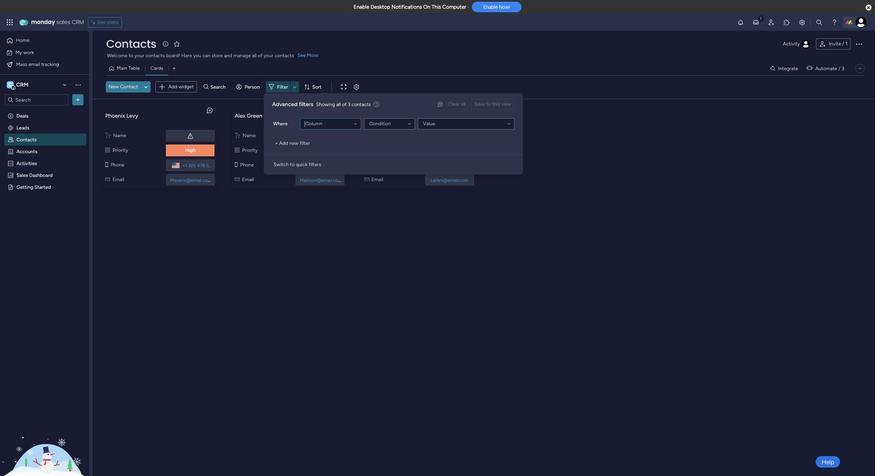 Task type: describe. For each thing, give the bounding box(es) containing it.
see more link
[[297, 52, 319, 59]]

phoenix@email.com link
[[169, 178, 213, 183]]

inbox image
[[753, 19, 760, 26]]

v2 email column image for phoenix@email.com
[[105, 177, 110, 183]]

getting started
[[16, 184, 51, 190]]

and
[[224, 53, 232, 59]]

to for save
[[487, 101, 491, 107]]

all inside 'advanced filters showing all of 3 contacts'
[[336, 102, 341, 108]]

showing
[[316, 102, 335, 108]]

lottie animation image
[[0, 406, 89, 477]]

add view image
[[173, 66, 176, 71]]

722
[[327, 163, 335, 168]]

enable now!
[[484, 4, 510, 10]]

monday
[[31, 18, 55, 26]]

learn more image
[[374, 101, 379, 108]]

new
[[109, 84, 119, 90]]

person
[[245, 84, 260, 90]]

desktop
[[371, 4, 390, 10]]

lily smith
[[365, 112, 389, 119]]

1
[[846, 41, 848, 47]]

this
[[432, 4, 441, 10]]

lottie animation element
[[0, 406, 89, 477]]

new
[[290, 141, 299, 146]]

invite / 1
[[830, 41, 848, 47]]

0499
[[336, 163, 347, 168]]

clear all button
[[446, 99, 469, 110]]

478
[[197, 163, 205, 168]]

0 horizontal spatial contacts
[[146, 53, 165, 59]]

+1 325 478 5698 link
[[180, 161, 217, 170]]

home
[[16, 37, 29, 43]]

public board image
[[7, 184, 14, 191]]

my
[[15, 49, 22, 55]]

c
[[8, 82, 12, 88]]

clear
[[449, 101, 460, 107]]

angle down image
[[144, 85, 148, 90]]

3 inside 'advanced filters showing all of 3 contacts'
[[348, 102, 351, 108]]

switch
[[274, 162, 289, 168]]

dashboard
[[29, 172, 53, 178]]

+
[[275, 141, 278, 146]]

autopilot image
[[807, 64, 813, 73]]

widget
[[179, 84, 194, 90]]

value
[[423, 121, 436, 127]]

v2 search image
[[204, 83, 209, 91]]

phoenix@email.com
[[170, 178, 212, 183]]

you
[[193, 53, 201, 59]]

automate
[[816, 66, 838, 71]]

+ add new filter button
[[272, 138, 313, 149]]

add widget
[[169, 84, 194, 90]]

filters inside button
[[309, 162, 321, 168]]

show board description image
[[161, 41, 170, 48]]

where
[[273, 121, 288, 127]]

phoenix levy
[[105, 112, 138, 119]]

filter
[[300, 141, 310, 146]]

leilani@email.com
[[431, 178, 469, 183]]

options image
[[74, 96, 81, 103]]

alex green
[[235, 112, 262, 119]]

lily
[[365, 112, 373, 119]]

condition
[[370, 121, 391, 127]]

to for welcome
[[129, 53, 133, 59]]

contact
[[120, 84, 138, 90]]

see inside button
[[98, 19, 106, 25]]

save
[[475, 101, 485, 107]]

green
[[247, 112, 262, 119]]

getting
[[16, 184, 33, 190]]

+1 854 722 0499
[[312, 163, 347, 168]]

see inside welcome to your contacts board! here you can store and manage all of your contacts see more
[[298, 52, 306, 58]]

leilani@email.com link
[[429, 178, 470, 183]]

email
[[28, 61, 40, 67]]

325
[[188, 163, 196, 168]]

cards
[[150, 65, 163, 71]]

help image
[[832, 19, 839, 26]]

phone for phoenix
[[111, 162, 124, 168]]

to for switch
[[290, 162, 295, 168]]

0 vertical spatial crm
[[72, 18, 84, 26]]

my work
[[15, 49, 34, 55]]

public dashboard image
[[7, 172, 14, 179]]

+1 325 478 5698
[[183, 163, 217, 168]]

apps image
[[784, 19, 791, 26]]

phoenix
[[105, 112, 125, 119]]

of inside welcome to your contacts board! here you can store and manage all of your contacts see more
[[258, 53, 263, 59]]

person button
[[234, 82, 264, 93]]

dapulse text column image for phoenix levy
[[105, 133, 111, 139]]

smith
[[374, 112, 389, 119]]

sales
[[16, 172, 28, 178]]

madison@email.com link
[[299, 178, 344, 183]]

advanced
[[272, 101, 298, 108]]

add to favorites image
[[173, 40, 180, 47]]

add inside popup button
[[169, 84, 178, 90]]

welcome to your contacts board! here you can store and manage all of your contacts see more
[[107, 52, 319, 59]]

crm inside workspace selection element
[[16, 81, 28, 88]]

1 image
[[758, 14, 765, 22]]

v2 status outline image for alex green
[[235, 147, 240, 153]]

add widget button
[[156, 81, 197, 93]]

sort button
[[301, 82, 326, 93]]

filter button
[[266, 82, 299, 93]]

filter
[[277, 84, 288, 90]]

leads
[[16, 125, 29, 131]]

list box containing deals
[[0, 109, 89, 288]]

v2 status outline image for phoenix levy
[[105, 147, 110, 153]]

christina overa image
[[856, 17, 867, 28]]

collapse board header image
[[858, 66, 864, 71]]

v2 mobile phone image
[[105, 162, 108, 168]]

see plans
[[98, 19, 119, 25]]



Task type: vqa. For each thing, say whether or not it's contained in the screenshot.
the top Contacts heading
no



Task type: locate. For each thing, give the bounding box(es) containing it.
1 horizontal spatial see
[[298, 52, 306, 58]]

here
[[181, 53, 192, 59]]

to down contacts field on the top left
[[129, 53, 133, 59]]

notifications
[[392, 4, 422, 10]]

0 horizontal spatial to
[[129, 53, 133, 59]]

1 name from the left
[[113, 133, 126, 139]]

/ for 3
[[839, 66, 841, 71]]

1 vertical spatial filters
[[309, 162, 321, 168]]

contacts left see more link
[[275, 53, 294, 59]]

+1 854 722 0499 link
[[309, 161, 347, 170]]

0 vertical spatial add
[[169, 84, 178, 90]]

3
[[842, 66, 845, 71], [348, 102, 351, 108]]

0 horizontal spatial 3
[[348, 102, 351, 108]]

main table
[[117, 65, 140, 71]]

v2 status outline image up v2 mobile phone icon
[[105, 147, 110, 153]]

enable desktop notifications on this computer
[[354, 4, 467, 10]]

/ inside button
[[843, 41, 845, 47]]

+1 for green
[[312, 163, 317, 168]]

v2 mobile phone image
[[235, 162, 238, 168]]

work
[[23, 49, 34, 55]]

see left "more"
[[298, 52, 306, 58]]

1 horizontal spatial add
[[279, 141, 288, 146]]

0 horizontal spatial v2 email column image
[[105, 177, 110, 183]]

3 right showing
[[348, 102, 351, 108]]

more
[[307, 52, 319, 58]]

column
[[306, 121, 323, 127]]

levy
[[126, 112, 138, 119]]

email for phoenix
[[113, 177, 124, 183]]

0 horizontal spatial name
[[113, 133, 126, 139]]

mass email tracking
[[16, 61, 59, 67]]

2 +1 from the left
[[312, 163, 317, 168]]

3 email from the left
[[372, 177, 384, 183]]

0 horizontal spatial priority
[[113, 147, 128, 153]]

v2 email column image for leilani@email.com
[[365, 177, 369, 183]]

/ right automate
[[839, 66, 841, 71]]

1 +1 from the left
[[183, 163, 187, 168]]

0 horizontal spatial crm
[[16, 81, 28, 88]]

1 horizontal spatial all
[[336, 102, 341, 108]]

2 phone from the left
[[240, 162, 254, 168]]

+1 for levy
[[183, 163, 187, 168]]

of right showing
[[342, 102, 347, 108]]

enable left now!
[[484, 4, 498, 10]]

0 vertical spatial to
[[129, 53, 133, 59]]

of inside 'advanced filters showing all of 3 contacts'
[[342, 102, 347, 108]]

dapulse close image
[[866, 4, 872, 11]]

0 horizontal spatial of
[[258, 53, 263, 59]]

1 vertical spatial see
[[298, 52, 306, 58]]

1 horizontal spatial +1
[[312, 163, 317, 168]]

name for phoenix
[[113, 133, 126, 139]]

all right clear at the right of the page
[[461, 101, 466, 107]]

priority down alex green
[[242, 147, 258, 153]]

0 horizontal spatial /
[[839, 66, 841, 71]]

1 vertical spatial 3
[[348, 102, 351, 108]]

1 horizontal spatial /
[[843, 41, 845, 47]]

2 horizontal spatial to
[[487, 101, 491, 107]]

2 v2 email column image from the left
[[365, 177, 369, 183]]

1 vertical spatial contacts
[[16, 137, 37, 143]]

help button
[[816, 457, 841, 468]]

now!
[[499, 4, 510, 10]]

contacts up the welcome at the top of the page
[[106, 36, 157, 52]]

your
[[135, 53, 144, 59], [264, 53, 274, 59]]

0 horizontal spatial contacts
[[16, 137, 37, 143]]

add right +
[[279, 141, 288, 146]]

1 dapulse text column image from the left
[[105, 133, 111, 139]]

2 email from the left
[[242, 177, 254, 183]]

+1 left 325 in the left top of the page
[[183, 163, 187, 168]]

priority for phoenix
[[113, 147, 128, 153]]

add inside button
[[279, 141, 288, 146]]

+ add new filter
[[275, 141, 310, 146]]

new contact button
[[106, 82, 141, 93]]

your right manage
[[264, 53, 274, 59]]

name down alex green
[[243, 133, 256, 139]]

add left "widget"
[[169, 84, 178, 90]]

854
[[318, 163, 326, 168]]

0 horizontal spatial see
[[98, 19, 106, 25]]

enable for enable now!
[[484, 4, 498, 10]]

cards button
[[145, 63, 169, 74]]

sales
[[56, 18, 70, 26]]

1 horizontal spatial name
[[243, 133, 256, 139]]

mass
[[16, 61, 27, 67]]

/ for 1
[[843, 41, 845, 47]]

can
[[203, 53, 211, 59]]

contacts
[[146, 53, 165, 59], [275, 53, 294, 59], [352, 102, 371, 108]]

all right manage
[[252, 53, 257, 59]]

accounts
[[16, 149, 37, 155]]

Contacts field
[[105, 36, 158, 52]]

switch to quick filters button
[[271, 159, 324, 171]]

save to this view button
[[472, 99, 515, 110]]

select product image
[[6, 19, 13, 26]]

1 vertical spatial crm
[[16, 81, 28, 88]]

help
[[822, 459, 835, 466]]

contacts up cards
[[146, 53, 165, 59]]

0 horizontal spatial all
[[252, 53, 257, 59]]

1 horizontal spatial v2 status outline image
[[235, 147, 240, 153]]

v2 user feedback image
[[438, 101, 443, 108]]

1 horizontal spatial of
[[342, 102, 347, 108]]

0 horizontal spatial add
[[169, 84, 178, 90]]

options image
[[855, 40, 864, 48]]

to inside welcome to your contacts board! here you can store and manage all of your contacts see more
[[129, 53, 133, 59]]

priority
[[113, 147, 128, 153], [242, 147, 258, 153]]

filters down sort popup button at top left
[[299, 101, 314, 108]]

v2 email column image
[[105, 177, 110, 183], [365, 177, 369, 183]]

enable now! button
[[472, 2, 522, 12]]

0 vertical spatial of
[[258, 53, 263, 59]]

all right showing
[[336, 102, 341, 108]]

0 horizontal spatial +1
[[183, 163, 187, 168]]

name down phoenix levy
[[113, 133, 126, 139]]

your up table in the left of the page
[[135, 53, 144, 59]]

1 horizontal spatial email
[[242, 177, 254, 183]]

v2 status outline image
[[105, 147, 110, 153], [235, 147, 240, 153]]

crm
[[72, 18, 84, 26], [16, 81, 28, 88]]

dapulse text column image down alex
[[235, 133, 240, 139]]

2 dapulse text column image from the left
[[235, 133, 240, 139]]

priority for alex
[[242, 147, 258, 153]]

0 vertical spatial 3
[[842, 66, 845, 71]]

alex
[[235, 112, 246, 119]]

crm right workspace image
[[16, 81, 28, 88]]

crm right sales at the left top of the page
[[72, 18, 84, 26]]

Search in workspace field
[[15, 96, 58, 104]]

invite members image
[[768, 19, 775, 26]]

contacts up accounts
[[16, 137, 37, 143]]

0 horizontal spatial phone
[[111, 162, 124, 168]]

1 horizontal spatial contacts
[[106, 36, 157, 52]]

0 horizontal spatial your
[[135, 53, 144, 59]]

name
[[113, 133, 126, 139], [243, 133, 256, 139]]

main
[[117, 65, 127, 71]]

to
[[129, 53, 133, 59], [487, 101, 491, 107], [290, 162, 295, 168]]

integrate
[[779, 66, 799, 71]]

2 vertical spatial to
[[290, 162, 295, 168]]

manage
[[234, 53, 251, 59]]

save to this view
[[475, 101, 512, 107]]

list box
[[0, 109, 89, 288]]

2 horizontal spatial contacts
[[352, 102, 371, 108]]

1 v2 status outline image from the left
[[105, 147, 110, 153]]

enable left desktop
[[354, 4, 370, 10]]

store
[[212, 53, 223, 59]]

2 priority from the left
[[242, 147, 258, 153]]

0 horizontal spatial email
[[113, 177, 124, 183]]

switch to quick filters
[[274, 162, 321, 168]]

dapulse text column image
[[105, 133, 111, 139], [235, 133, 240, 139]]

dapulse text column image for alex green
[[235, 133, 240, 139]]

search everything image
[[816, 19, 823, 26]]

5698
[[206, 163, 217, 168]]

0 horizontal spatial enable
[[354, 4, 370, 10]]

0 vertical spatial filters
[[299, 101, 314, 108]]

to left this
[[487, 101, 491, 107]]

2 horizontal spatial all
[[461, 101, 466, 107]]

3 right automate
[[842, 66, 845, 71]]

2 v2 status outline image from the left
[[235, 147, 240, 153]]

contacts inside 'advanced filters showing all of 3 contacts'
[[352, 102, 371, 108]]

contacts up lily
[[352, 102, 371, 108]]

arrow down image
[[291, 83, 299, 91]]

add
[[169, 84, 178, 90], [279, 141, 288, 146]]

phone right v2 mobile phone image
[[240, 162, 254, 168]]

enable for enable desktop notifications on this computer
[[354, 4, 370, 10]]

v2 status outline image up v2 mobile phone image
[[235, 147, 240, 153]]

dapulse text column image down phoenix
[[105, 133, 111, 139]]

1 horizontal spatial v2 email column image
[[365, 177, 369, 183]]

emails settings image
[[799, 19, 806, 26]]

filters right quick at top left
[[309, 162, 321, 168]]

monday sales crm
[[31, 18, 84, 26]]

advanced filters showing all of 3 contacts
[[272, 101, 371, 108]]

phone
[[111, 162, 124, 168], [240, 162, 254, 168]]

phone right v2 mobile phone icon
[[111, 162, 124, 168]]

priority down phoenix levy
[[113, 147, 128, 153]]

on
[[424, 4, 431, 10]]

dapulse integrations image
[[771, 66, 776, 71]]

this
[[492, 101, 500, 107]]

1 horizontal spatial dapulse text column image
[[235, 133, 240, 139]]

2 your from the left
[[264, 53, 274, 59]]

1 horizontal spatial crm
[[72, 18, 84, 26]]

high
[[185, 147, 196, 153]]

workspace selection element
[[7, 81, 30, 90]]

+1 left 854
[[312, 163, 317, 168]]

clear all
[[449, 101, 466, 107]]

workspace image
[[7, 81, 14, 89]]

home button
[[4, 35, 75, 46]]

quick
[[296, 162, 308, 168]]

option
[[0, 110, 89, 111]]

name for alex
[[243, 133, 256, 139]]

filters
[[299, 101, 314, 108], [309, 162, 321, 168]]

1 horizontal spatial 3
[[842, 66, 845, 71]]

1 email from the left
[[113, 177, 124, 183]]

mass email tracking button
[[4, 59, 75, 70]]

computer
[[443, 4, 467, 10]]

1 vertical spatial of
[[342, 102, 347, 108]]

0 horizontal spatial v2 status outline image
[[105, 147, 110, 153]]

0 vertical spatial /
[[843, 41, 845, 47]]

/ left 1
[[843, 41, 845, 47]]

email for alex
[[242, 177, 254, 183]]

activities
[[16, 160, 37, 166]]

invite / 1 button
[[817, 38, 851, 50]]

1 priority from the left
[[113, 147, 128, 153]]

deals
[[16, 113, 28, 119]]

v2 email column image
[[235, 177, 240, 183]]

1 v2 email column image from the left
[[105, 177, 110, 183]]

0 horizontal spatial dapulse text column image
[[105, 133, 111, 139]]

madison@email.com
[[300, 178, 342, 183]]

enable inside button
[[484, 4, 498, 10]]

row group containing phoenix levy
[[95, 102, 873, 194]]

1 horizontal spatial phone
[[240, 162, 254, 168]]

tracking
[[41, 61, 59, 67]]

1 vertical spatial to
[[487, 101, 491, 107]]

1 horizontal spatial contacts
[[275, 53, 294, 59]]

1 horizontal spatial your
[[264, 53, 274, 59]]

main table button
[[106, 63, 145, 74]]

all inside clear all button
[[461, 101, 466, 107]]

row group
[[95, 102, 873, 194]]

1 phone from the left
[[111, 162, 124, 168]]

2 horizontal spatial email
[[372, 177, 384, 183]]

2 name from the left
[[243, 133, 256, 139]]

workspace options image
[[74, 81, 81, 88]]

see left the plans
[[98, 19, 106, 25]]

my work button
[[4, 47, 75, 58]]

Search field
[[209, 82, 230, 92]]

1 horizontal spatial enable
[[484, 4, 498, 10]]

of right manage
[[258, 53, 263, 59]]

all inside welcome to your contacts board! here you can store and manage all of your contacts see more
[[252, 53, 257, 59]]

sales dashboard
[[16, 172, 53, 178]]

1 vertical spatial /
[[839, 66, 841, 71]]

see plans button
[[88, 17, 122, 28]]

0 vertical spatial contacts
[[106, 36, 157, 52]]

1 horizontal spatial priority
[[242, 147, 258, 153]]

welcome
[[107, 53, 128, 59]]

board!
[[166, 53, 180, 59]]

to left quick at top left
[[290, 162, 295, 168]]

started
[[34, 184, 51, 190]]

1 your from the left
[[135, 53, 144, 59]]

1 vertical spatial add
[[279, 141, 288, 146]]

0 vertical spatial see
[[98, 19, 106, 25]]

1 horizontal spatial to
[[290, 162, 295, 168]]

phone for alex
[[240, 162, 254, 168]]

invite
[[830, 41, 842, 47]]

notifications image
[[738, 19, 745, 26]]



